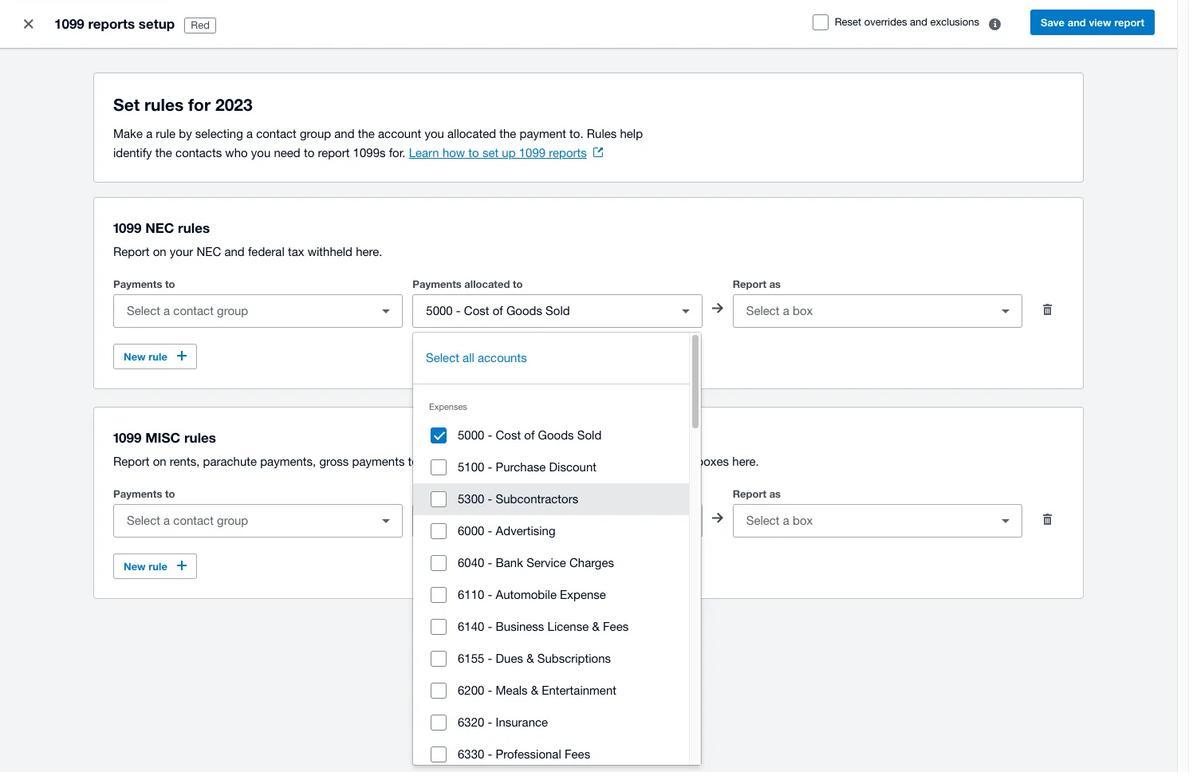 Task type: vqa. For each thing, say whether or not it's contained in the screenshot.
a
yes



Task type: describe. For each thing, give the bounding box(es) containing it.
0 horizontal spatial federal
[[248, 245, 285, 259]]

5300 - subcontractors
[[458, 492, 579, 506]]

- for 6155
[[488, 652, 493, 666]]

6140
[[458, 620, 485, 634]]

delete the empty rule image
[[1033, 504, 1065, 535]]

report as for 1099 misc rules
[[733, 488, 781, 500]]

automobile
[[496, 588, 557, 602]]

6200
[[458, 684, 485, 697]]

up
[[502, 146, 516, 160]]

6320 - insurance
[[458, 716, 548, 729]]

- for 6200
[[488, 684, 493, 697]]

- for 5100
[[488, 460, 493, 474]]

- for 6320
[[488, 716, 493, 729]]

2023
[[215, 95, 253, 115]]

group containing select all accounts
[[413, 333, 702, 773]]

- for 5000
[[488, 429, 493, 442]]

0 horizontal spatial the
[[155, 146, 172, 160]]

make a rule by selecting a contact group and the account you allocated the payment to. rules help identify the contacts who you need to report 1099s for.
[[113, 127, 643, 160]]

0 vertical spatial you
[[425, 127, 444, 140]]

by
[[179, 127, 192, 140]]

payments allocated to for 1099 nec rules
[[413, 278, 523, 290]]

6110 - automobile expense
[[458, 588, 606, 602]]

and right overrides
[[911, 16, 928, 28]]

6320 - insurance button
[[413, 707, 690, 739]]

sold
[[578, 429, 602, 442]]

6140 - business license & fees button
[[413, 611, 690, 643]]

select
[[426, 351, 460, 365]]

report as field for 1099 nec rules
[[734, 296, 990, 326]]

payments allocated to for 1099 misc rules
[[413, 488, 523, 500]]

1099 for 1099 reports setup
[[54, 15, 84, 32]]

select all accounts button
[[413, 342, 690, 374]]

to.
[[570, 127, 584, 140]]

5300 - subcontractors button
[[413, 484, 690, 516]]

report inside button
[[1115, 16, 1145, 29]]

save
[[1041, 16, 1065, 29]]

6000 - advertising button
[[413, 516, 690, 547]]

expand list image
[[670, 295, 702, 327]]

6040 - bank service charges
[[458, 556, 615, 570]]

payments down misc
[[113, 488, 162, 500]]

subcontractors
[[496, 492, 579, 506]]

as for 1099 nec rules
[[770, 278, 781, 290]]

payments to for nec
[[113, 278, 175, 290]]

your
[[170, 245, 193, 259]]

1099 reports setup
[[54, 15, 175, 32]]

expense
[[560, 588, 606, 602]]

to up accounts
[[513, 278, 523, 290]]

withheld
[[308, 245, 353, 259]]

6000 - advertising
[[458, 524, 556, 538]]

other
[[666, 455, 694, 468]]

need
[[274, 146, 301, 160]]

close rules image
[[13, 8, 45, 40]]

6330 - professional fees button
[[413, 739, 690, 771]]

delete the incomplete rule for payments allocated to 5000 - cost of goods sold image
[[1033, 294, 1065, 326]]

payments to field for 1099 nec rules
[[114, 296, 371, 326]]

set
[[113, 95, 140, 115]]

identify
[[113, 146, 152, 160]]

charges
[[570, 556, 615, 570]]

red
[[191, 19, 210, 31]]

1099 misc rules
[[113, 429, 216, 446]]

learn how to set up 1099 reports link
[[409, 146, 603, 160]]

reset overrides and exclusions
[[835, 16, 980, 28]]

1099 for 1099 misc rules
[[113, 429, 142, 446]]

learn
[[409, 146, 440, 160]]

6040
[[458, 556, 485, 570]]

5100 - purchase discount
[[458, 460, 597, 474]]

set
[[483, 146, 499, 160]]

rule inside make a rule by selecting a contact group and the account you allocated the payment to. rules help identify the contacts who you need to report 1099s for.
[[156, 127, 176, 140]]

income
[[528, 455, 568, 468]]

report inside make a rule by selecting a contact group and the account you allocated the payment to. rules help identify the contacts who you need to report 1099s for.
[[318, 146, 350, 160]]

6155 - dues & subscriptions button
[[413, 643, 690, 675]]

expand list of boxes image
[[990, 505, 1022, 537]]

entertainment
[[542, 684, 617, 697]]

6320
[[458, 716, 485, 729]]

payments down 1099 nec rules
[[113, 278, 162, 290]]

an
[[422, 455, 435, 468]]

clear overrides and exclusions image
[[980, 8, 1012, 40]]

on for nec
[[153, 245, 167, 259]]

payment
[[520, 127, 567, 140]]

on for misc
[[153, 455, 167, 468]]

5000 - cost of goods sold
[[458, 429, 602, 442]]

to left an
[[408, 455, 419, 468]]

6110 - automobile expense button
[[413, 579, 690, 611]]

1099s
[[353, 146, 386, 160]]

as for 1099 misc rules
[[770, 488, 781, 500]]

payments to field for 1099 misc rules
[[114, 506, 371, 536]]

expenses
[[429, 402, 468, 412]]

selecting
[[195, 127, 243, 140]]

new rule for nec
[[124, 350, 167, 363]]

0 horizontal spatial you
[[251, 146, 271, 160]]

and left other
[[642, 455, 663, 468]]

1099 nec rules
[[113, 219, 210, 236]]

expand list of contact groups image for 1099 nec rules
[[371, 295, 402, 327]]

to left set
[[469, 146, 479, 160]]

6155
[[458, 652, 485, 666]]

1 vertical spatial reports
[[549, 146, 587, 160]]

1 horizontal spatial federal
[[489, 455, 525, 468]]

rules for nec
[[178, 219, 210, 236]]

expand list of contact groups image for 1099 misc rules
[[371, 505, 402, 537]]

report on rents, parachute payments, gross payments to an attorney, federal income tax withheld, and other boxes here.
[[113, 455, 759, 468]]

0 horizontal spatial here.
[[356, 245, 383, 259]]

- for 6110
[[488, 588, 493, 602]]

contacts
[[176, 146, 222, 160]]

make
[[113, 127, 143, 140]]

bank
[[496, 556, 524, 570]]

goods
[[538, 429, 574, 442]]

boxes
[[697, 455, 730, 468]]

rules for misc
[[184, 429, 216, 446]]

new for nec
[[124, 350, 146, 363]]

contact
[[256, 127, 297, 140]]

payments,
[[260, 455, 316, 468]]

allocated inside make a rule by selecting a contact group and the account you allocated the payment to. rules help identify the contacts who you need to report 1099s for.
[[448, 127, 496, 140]]

new for misc
[[124, 560, 146, 573]]

5300
[[458, 492, 485, 506]]

payments down the report on rents, parachute payments, gross payments to an attorney, federal income tax withheld, and other boxes here.
[[413, 488, 462, 500]]

2 horizontal spatial the
[[500, 127, 517, 140]]

rules
[[587, 127, 617, 140]]

save and view report button
[[1031, 10, 1156, 35]]

payments allocated to field for 1099 nec rules
[[414, 296, 670, 326]]

5000
[[458, 429, 485, 442]]

1 horizontal spatial the
[[358, 127, 375, 140]]

1 vertical spatial tax
[[571, 455, 587, 468]]

parachute
[[203, 455, 257, 468]]

1 vertical spatial here.
[[733, 455, 759, 468]]

& for entertainment
[[531, 684, 539, 697]]

view
[[1090, 16, 1112, 29]]



Task type: locate. For each thing, give the bounding box(es) containing it.
help
[[620, 127, 643, 140]]

reports down to.
[[549, 146, 587, 160]]

0 vertical spatial rule
[[156, 127, 176, 140]]

payments allocated to down 5100
[[413, 488, 523, 500]]

3 - from the top
[[488, 492, 493, 506]]

1 vertical spatial payments allocated to
[[413, 488, 523, 500]]

gross
[[320, 455, 349, 468]]

federal left withheld at the left of page
[[248, 245, 285, 259]]

new rule
[[124, 350, 167, 363], [124, 560, 167, 573]]

rents,
[[170, 455, 200, 468]]

- left the cost
[[488, 429, 493, 442]]

report
[[1115, 16, 1145, 29], [318, 146, 350, 160]]

1 new rule from the top
[[124, 350, 167, 363]]

1 vertical spatial as
[[770, 488, 781, 500]]

- right "6155"
[[488, 652, 493, 666]]

setup
[[139, 15, 175, 32]]

0 vertical spatial new
[[124, 350, 146, 363]]

1099 down 'identify'
[[113, 219, 142, 236]]

9 - from the top
[[488, 684, 493, 697]]

- right 6000
[[488, 524, 493, 538]]

- for 5300
[[488, 492, 493, 506]]

payments to field down parachute
[[114, 506, 371, 536]]

1 horizontal spatial tax
[[571, 455, 587, 468]]

1 vertical spatial payments to field
[[114, 506, 371, 536]]

6 - from the top
[[488, 588, 493, 602]]

2 vertical spatial rules
[[184, 429, 216, 446]]

payments to for misc
[[113, 488, 175, 500]]

tax down sold
[[571, 455, 587, 468]]

2 - from the top
[[488, 460, 493, 474]]

1 vertical spatial federal
[[489, 455, 525, 468]]

0 vertical spatial here.
[[356, 245, 383, 259]]

payments
[[113, 278, 162, 290], [413, 278, 462, 290], [113, 488, 162, 500], [413, 488, 462, 500]]

6200 - meals & entertainment button
[[413, 675, 690, 707]]

and inside button
[[1068, 16, 1087, 29]]

5100
[[458, 460, 485, 474]]

rule for misc
[[149, 560, 167, 573]]

1 horizontal spatial reports
[[549, 146, 587, 160]]

report as for 1099 nec rules
[[733, 278, 781, 290]]

list box
[[413, 333, 690, 773]]

reports
[[88, 15, 135, 32], [549, 146, 587, 160]]

1 as from the top
[[770, 278, 781, 290]]

- for 6140
[[488, 620, 493, 634]]

- right 5100
[[488, 460, 493, 474]]

to down rents,
[[165, 488, 175, 500]]

1 vertical spatial payments to
[[113, 488, 175, 500]]

misc
[[145, 429, 181, 446]]

save and view report
[[1041, 16, 1145, 29]]

business
[[496, 620, 545, 634]]

to inside make a rule by selecting a contact group and the account you allocated the payment to. rules help identify the contacts who you need to report 1099s for.
[[304, 146, 315, 160]]

0 vertical spatial on
[[153, 245, 167, 259]]

1 vertical spatial &
[[527, 652, 534, 666]]

new
[[124, 350, 146, 363], [124, 560, 146, 573]]

2 payments to field from the top
[[114, 506, 371, 536]]

rules up rents,
[[184, 429, 216, 446]]

6330 - professional fees
[[458, 748, 591, 761]]

overrides
[[865, 16, 908, 28]]

2 on from the top
[[153, 455, 167, 468]]

1 vertical spatial new
[[124, 560, 146, 573]]

2 new from the top
[[124, 560, 146, 573]]

for
[[188, 95, 211, 115]]

- right 6200
[[488, 684, 493, 697]]

set rules for 2023
[[113, 95, 253, 115]]

6110
[[458, 588, 485, 602]]

subscriptions
[[538, 652, 611, 666]]

1 vertical spatial you
[[251, 146, 271, 160]]

here. right withheld at the left of page
[[356, 245, 383, 259]]

rule
[[156, 127, 176, 140], [149, 350, 167, 363], [149, 560, 167, 573]]

the up 1099s
[[358, 127, 375, 140]]

Payments to field
[[114, 296, 371, 326], [114, 506, 371, 536]]

you right who
[[251, 146, 271, 160]]

2 expand list of contact groups image from the top
[[371, 505, 402, 537]]

new rule button
[[113, 344, 197, 369], [113, 554, 197, 579]]

1099 right close rules image on the top
[[54, 15, 84, 32]]

6140 - business license & fees
[[458, 620, 629, 634]]

1 horizontal spatial you
[[425, 127, 444, 140]]

6155 - dues & subscriptions
[[458, 652, 611, 666]]

as
[[770, 278, 781, 290], [770, 488, 781, 500]]

nec right your
[[197, 245, 221, 259]]

2 payments allocated to from the top
[[413, 488, 523, 500]]

rule for nec
[[149, 350, 167, 363]]

0 vertical spatial &
[[592, 620, 600, 634]]

& right 'dues'
[[527, 652, 534, 666]]

0 vertical spatial expand list of contact groups image
[[371, 295, 402, 327]]

2 vertical spatial allocated
[[465, 488, 510, 500]]

here. right boxes
[[733, 455, 759, 468]]

8 - from the top
[[488, 652, 493, 666]]

11 - from the top
[[488, 748, 493, 761]]

fees down '6320 - insurance' button
[[565, 748, 591, 761]]

allocated for 1099 nec rules
[[465, 278, 510, 290]]

dues
[[496, 652, 524, 666]]

1 vertical spatial new rule
[[124, 560, 167, 573]]

5100 - purchase discount button
[[413, 452, 690, 484]]

1 a from the left
[[146, 127, 153, 140]]

professional
[[496, 748, 562, 761]]

-
[[488, 429, 493, 442], [488, 460, 493, 474], [488, 492, 493, 506], [488, 524, 493, 538], [488, 556, 493, 570], [488, 588, 493, 602], [488, 620, 493, 634], [488, 652, 493, 666], [488, 684, 493, 697], [488, 716, 493, 729], [488, 748, 493, 761]]

0 vertical spatial report as field
[[734, 296, 990, 326]]

0 horizontal spatial a
[[146, 127, 153, 140]]

2 a from the left
[[247, 127, 253, 140]]

1 vertical spatial on
[[153, 455, 167, 468]]

payments allocated to up all
[[413, 278, 523, 290]]

1 vertical spatial payments allocated to field
[[414, 506, 670, 536]]

1 vertical spatial new rule button
[[113, 554, 197, 579]]

& right the meals
[[531, 684, 539, 697]]

nec up your
[[145, 219, 174, 236]]

here.
[[356, 245, 383, 259], [733, 455, 759, 468]]

a right make
[[146, 127, 153, 140]]

withheld,
[[591, 455, 639, 468]]

0 horizontal spatial reports
[[88, 15, 135, 32]]

1 vertical spatial allocated
[[465, 278, 510, 290]]

group
[[300, 127, 331, 140]]

meals
[[496, 684, 528, 697]]

and left view
[[1068, 16, 1087, 29]]

0 vertical spatial report as
[[733, 278, 781, 290]]

7 - from the top
[[488, 620, 493, 634]]

allocated up how
[[448, 127, 496, 140]]

2 payments allocated to field from the top
[[414, 506, 670, 536]]

0 vertical spatial as
[[770, 278, 781, 290]]

1 payments to from the top
[[113, 278, 175, 290]]

2 new rule from the top
[[124, 560, 167, 573]]

and right your
[[225, 245, 245, 259]]

1 vertical spatial rule
[[149, 350, 167, 363]]

6330
[[458, 748, 485, 761]]

insurance
[[496, 716, 548, 729]]

0 horizontal spatial report
[[318, 146, 350, 160]]

1 vertical spatial report as
[[733, 488, 781, 500]]

2 vertical spatial rule
[[149, 560, 167, 573]]

allocated down 5100
[[465, 488, 510, 500]]

- right 6330
[[488, 748, 493, 761]]

1 vertical spatial nec
[[197, 245, 221, 259]]

expand list of boxes image
[[990, 295, 1022, 327]]

1 horizontal spatial here.
[[733, 455, 759, 468]]

1 on from the top
[[153, 245, 167, 259]]

federal down the cost
[[489, 455, 525, 468]]

& for subscriptions
[[527, 652, 534, 666]]

to down your
[[165, 278, 175, 290]]

1099 left misc
[[113, 429, 142, 446]]

fees
[[603, 620, 629, 634], [565, 748, 591, 761]]

- for 6000
[[488, 524, 493, 538]]

who
[[225, 146, 248, 160]]

the up up
[[500, 127, 517, 140]]

1 payments allocated to field from the top
[[414, 296, 670, 326]]

service
[[527, 556, 567, 570]]

cost
[[496, 429, 521, 442]]

report down group
[[318, 146, 350, 160]]

0 vertical spatial report
[[1115, 16, 1145, 29]]

0 vertical spatial allocated
[[448, 127, 496, 140]]

1 vertical spatial expand list of contact groups image
[[371, 505, 402, 537]]

&
[[592, 620, 600, 634], [527, 652, 534, 666], [531, 684, 539, 697]]

payments
[[352, 455, 405, 468]]

6040 - bank service charges button
[[413, 547, 690, 579]]

group
[[413, 333, 702, 773]]

1 expand list of contact groups image from the top
[[371, 295, 402, 327]]

license
[[548, 620, 589, 634]]

1 horizontal spatial a
[[247, 127, 253, 140]]

purchase
[[496, 460, 546, 474]]

you
[[425, 127, 444, 140], [251, 146, 271, 160]]

on left your
[[153, 245, 167, 259]]

1 horizontal spatial report
[[1115, 16, 1145, 29]]

10 - from the top
[[488, 716, 493, 729]]

- right 5300
[[488, 492, 493, 506]]

how
[[443, 146, 465, 160]]

new rule button for nec
[[113, 344, 197, 369]]

new rule for misc
[[124, 560, 167, 573]]

0 vertical spatial payments allocated to field
[[414, 296, 670, 326]]

exclusions
[[931, 16, 980, 28]]

1 payments allocated to from the top
[[413, 278, 523, 290]]

you up learn
[[425, 127, 444, 140]]

1 report as from the top
[[733, 278, 781, 290]]

0 vertical spatial nec
[[145, 219, 174, 236]]

1 vertical spatial rules
[[178, 219, 210, 236]]

Report as field
[[734, 296, 990, 326], [734, 506, 990, 536]]

payments to down rents,
[[113, 488, 175, 500]]

- right 6110
[[488, 588, 493, 602]]

0 horizontal spatial nec
[[145, 219, 174, 236]]

payments to
[[113, 278, 175, 290], [113, 488, 175, 500]]

2 vertical spatial &
[[531, 684, 539, 697]]

report on your nec and federal tax withheld here.
[[113, 245, 383, 259]]

rules left the for
[[144, 95, 184, 115]]

learn how to set up 1099 reports
[[409, 146, 587, 160]]

- right 6140
[[488, 620, 493, 634]]

- right 6040
[[488, 556, 493, 570]]

0 vertical spatial federal
[[248, 245, 285, 259]]

payments to field down 'report on your nec and federal tax withheld here.'
[[114, 296, 371, 326]]

payments allocated to field for 1099 misc rules
[[414, 506, 670, 536]]

0 vertical spatial new rule button
[[113, 344, 197, 369]]

a up who
[[247, 127, 253, 140]]

1 vertical spatial report as field
[[734, 506, 990, 536]]

1 new rule button from the top
[[113, 344, 197, 369]]

- right 6320
[[488, 716, 493, 729]]

rules up your
[[178, 219, 210, 236]]

the right 'identify'
[[155, 146, 172, 160]]

nec
[[145, 219, 174, 236], [197, 245, 221, 259]]

5000 - cost of goods sold button
[[413, 420, 690, 452]]

& right license
[[592, 620, 600, 634]]

0 vertical spatial rules
[[144, 95, 184, 115]]

new rule button for misc
[[113, 554, 197, 579]]

1 - from the top
[[488, 429, 493, 442]]

and inside make a rule by selecting a contact group and the account you allocated the payment to. rules help identify the contacts who you need to report 1099s for.
[[335, 127, 355, 140]]

5 - from the top
[[488, 556, 493, 570]]

of
[[525, 429, 535, 442]]

0 vertical spatial tax
[[288, 245, 304, 259]]

and right group
[[335, 127, 355, 140]]

4 - from the top
[[488, 524, 493, 538]]

Payments allocated to field
[[414, 296, 670, 326], [414, 506, 670, 536]]

a
[[146, 127, 153, 140], [247, 127, 253, 140]]

to down purchase
[[513, 488, 523, 500]]

- for 6330
[[488, 748, 493, 761]]

1099 for 1099 nec rules
[[113, 219, 142, 236]]

to down group
[[304, 146, 315, 160]]

payments to down your
[[113, 278, 175, 290]]

and
[[911, 16, 928, 28], [1068, 16, 1087, 29], [335, 127, 355, 140], [225, 245, 245, 259], [642, 455, 663, 468]]

tax
[[288, 245, 304, 259], [571, 455, 587, 468]]

2 report as from the top
[[733, 488, 781, 500]]

2 report as field from the top
[[734, 506, 990, 536]]

0 horizontal spatial tax
[[288, 245, 304, 259]]

all
[[463, 351, 475, 365]]

1 vertical spatial fees
[[565, 748, 591, 761]]

allocated up select all accounts
[[465, 278, 510, 290]]

0 vertical spatial reports
[[88, 15, 135, 32]]

1099 down payment
[[519, 146, 546, 160]]

0 vertical spatial payments allocated to
[[413, 278, 523, 290]]

on down misc
[[153, 455, 167, 468]]

list box containing select all accounts
[[413, 333, 690, 773]]

expand list of contact groups image
[[371, 295, 402, 327], [371, 505, 402, 537]]

0 vertical spatial fees
[[603, 620, 629, 634]]

for.
[[389, 146, 406, 160]]

0 vertical spatial new rule
[[124, 350, 167, 363]]

1 payments to field from the top
[[114, 296, 371, 326]]

6000
[[458, 524, 485, 538]]

6200 - meals & entertainment
[[458, 684, 617, 697]]

advertising
[[496, 524, 556, 538]]

- for 6040
[[488, 556, 493, 570]]

1 vertical spatial report
[[318, 146, 350, 160]]

2 as from the top
[[770, 488, 781, 500]]

report
[[113, 245, 150, 259], [733, 278, 767, 290], [113, 455, 150, 468], [733, 488, 767, 500]]

allocated for 1099 misc rules
[[465, 488, 510, 500]]

0 vertical spatial payments to field
[[114, 296, 371, 326]]

2 payments to from the top
[[113, 488, 175, 500]]

1 new from the top
[[124, 350, 146, 363]]

1 horizontal spatial nec
[[197, 245, 221, 259]]

1 report as field from the top
[[734, 296, 990, 326]]

reports left setup
[[88, 15, 135, 32]]

report as field for 1099 misc rules
[[734, 506, 990, 536]]

reset
[[835, 16, 862, 28]]

the
[[358, 127, 375, 140], [500, 127, 517, 140], [155, 146, 172, 160]]

0 horizontal spatial fees
[[565, 748, 591, 761]]

2 new rule button from the top
[[113, 554, 197, 579]]

report right view
[[1115, 16, 1145, 29]]

1099
[[54, 15, 84, 32], [519, 146, 546, 160], [113, 219, 142, 236], [113, 429, 142, 446]]

1 horizontal spatial fees
[[603, 620, 629, 634]]

accounts
[[478, 351, 527, 365]]

fees down expense
[[603, 620, 629, 634]]

0 vertical spatial payments to
[[113, 278, 175, 290]]

tax left withheld at the left of page
[[288, 245, 304, 259]]

select all accounts
[[426, 351, 527, 365]]

payments up 'select'
[[413, 278, 462, 290]]



